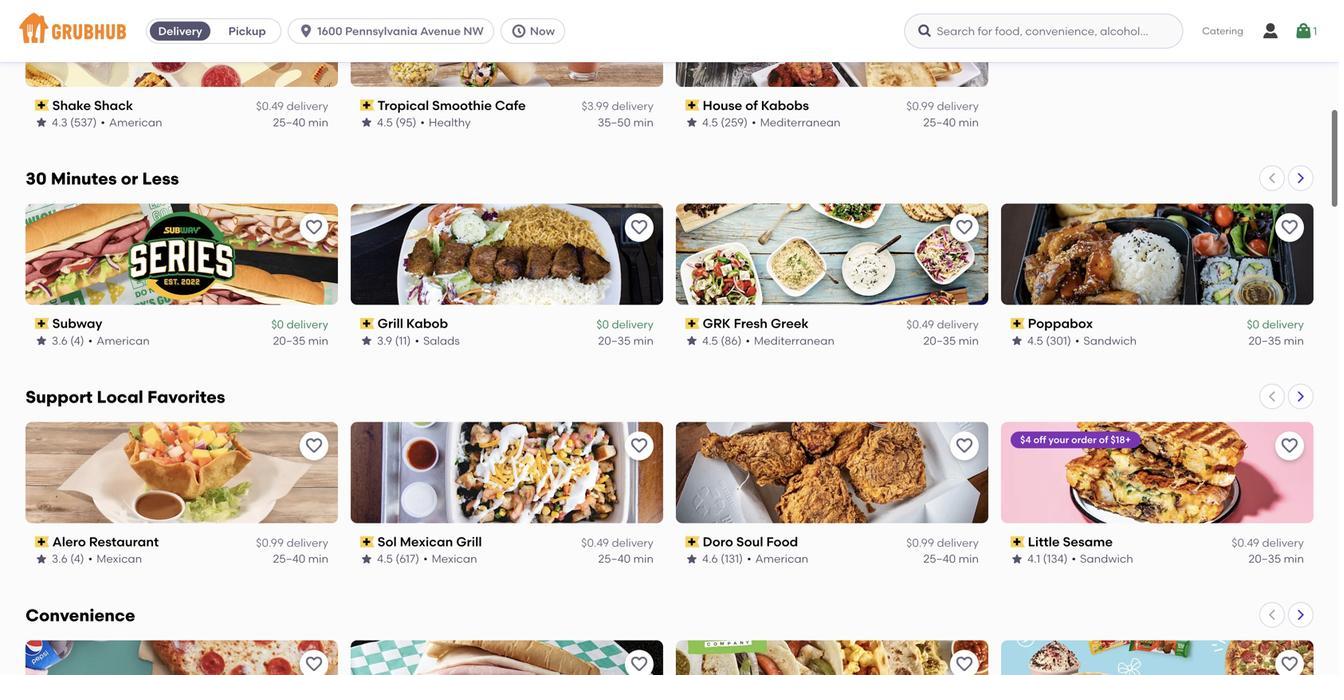 Task type: describe. For each thing, give the bounding box(es) containing it.
4.5 (259)
[[703, 116, 748, 129]]

shake
[[52, 98, 91, 113]]

35–50
[[598, 116, 631, 129]]

min for poppabox
[[1284, 334, 1305, 347]]

subscription pass image left little on the right
[[1011, 537, 1025, 548]]

$0.99 for doro soul food
[[907, 536, 935, 550]]

subway
[[52, 316, 102, 331]]

subscription pass image for sol mexican grill
[[360, 537, 375, 548]]

support local favorites
[[26, 387, 225, 408]]

proceed to checkout button
[[1096, 490, 1310, 518]]

$0.49 delivery for shake shack
[[256, 99, 329, 113]]

$0 delivery for grill kabob
[[597, 318, 654, 331]]

prego deli  logo image
[[351, 641, 663, 675]]

subscription pass image for shake shack
[[35, 100, 49, 111]]

shack
[[94, 98, 133, 113]]

star icon image for sol mexican grill
[[360, 553, 373, 566]]

american for shake shack
[[109, 116, 162, 129]]

(134)
[[1044, 552, 1068, 566]]

4.6
[[703, 552, 718, 566]]

(537)
[[70, 116, 97, 129]]

Search for food, convenience, alcohol... search field
[[905, 14, 1184, 49]]

healthy
[[429, 116, 471, 129]]

3 caret left icon image from the top
[[1266, 609, 1279, 622]]

$0.49 for grk fresh greek
[[907, 318, 935, 331]]

star icon image for doro soul food
[[686, 553, 699, 566]]

minutes
[[51, 169, 117, 189]]

now
[[530, 24, 555, 38]]

save this restaurant image for subway
[[305, 218, 324, 237]]

sol
[[378, 534, 397, 550]]

$0 for grill kabob
[[597, 318, 609, 331]]

mexican for alero restaurant
[[97, 552, 142, 566]]

convenience
[[26, 606, 135, 626]]

poppabox
[[1028, 316, 1093, 331]]

3.9 (11)
[[377, 334, 411, 347]]

4.5 for poppabox
[[1028, 334, 1044, 347]]

(259)
[[721, 116, 748, 129]]

grk fresh greek logo image
[[676, 204, 989, 305]]

checkout
[[1208, 497, 1261, 511]]

30 minutes or less
[[26, 169, 179, 189]]

25–40 for sol mexican grill
[[598, 552, 631, 566]]

$0 for subway
[[271, 318, 284, 331]]

save this restaurant image for laredeo taco company logo
[[955, 655, 975, 674]]

(11)
[[395, 334, 411, 347]]

save this restaurant button for poppabox logo
[[1276, 213, 1305, 242]]

4.5 (301)
[[1028, 334, 1072, 347]]

order
[[1072, 434, 1097, 446]]

• for alero restaurant
[[88, 552, 93, 566]]

proceed to checkout
[[1145, 497, 1261, 511]]

$0.49 for sol mexican grill
[[582, 536, 609, 550]]

(4) for local
[[70, 552, 84, 566]]

$18+
[[1111, 434, 1132, 446]]

(131)
[[721, 552, 743, 566]]

20–35 for grk
[[924, 334, 956, 347]]

cafe
[[495, 98, 526, 113]]

tropical smoothie cafe
[[378, 98, 526, 113]]

$0.49 delivery for sol mexican grill
[[582, 536, 654, 550]]

catering button
[[1192, 13, 1255, 49]]

3.6 (4) for 30
[[52, 334, 84, 347]]

delivery for house of kabobs
[[937, 99, 979, 113]]

(617)
[[396, 552, 420, 566]]

• american for shake shack
[[101, 116, 162, 129]]

$0.49 delivery for little sesame
[[1232, 536, 1305, 550]]

house of kabobs
[[703, 98, 809, 113]]

1 vertical spatial grill
[[456, 534, 482, 550]]

alero restaurant
[[52, 534, 159, 550]]

min for grk fresh greek
[[959, 334, 979, 347]]

0 horizontal spatial of
[[746, 98, 758, 113]]

pennsylvania
[[345, 24, 418, 38]]

doro soul food
[[703, 534, 799, 550]]

greek
[[771, 316, 809, 331]]

1600 pennsylvania avenue nw
[[317, 24, 484, 38]]

food
[[767, 534, 799, 550]]

doro soul food logo image
[[676, 422, 989, 524]]

fresh
[[734, 316, 768, 331]]

save this restaurant image for grk fresh greek
[[955, 218, 975, 237]]

$3.99 delivery
[[582, 99, 654, 113]]

save this restaurant button for sol mexican grill logo
[[625, 432, 654, 461]]

delivery
[[158, 24, 202, 38]]

4.5 for grk fresh greek
[[703, 334, 718, 347]]

• salads
[[415, 334, 460, 347]]

little
[[1028, 534, 1060, 550]]

20–35 min for grk
[[924, 334, 979, 347]]

star icon image for alero restaurant
[[35, 553, 48, 566]]

25–40 for doro soul food
[[924, 552, 956, 566]]

$0.99 for alero restaurant
[[256, 536, 284, 550]]

1 button
[[1295, 17, 1318, 45]]

save this restaurant button for 7-eleven logo
[[300, 650, 329, 675]]

$0.49 for little sesame
[[1232, 536, 1260, 550]]

poppabox logo image
[[1002, 204, 1314, 305]]

delivery for sol mexican grill
[[612, 536, 654, 550]]

shake shack logo image
[[26, 0, 338, 87]]

main navigation navigation
[[0, 0, 1340, 62]]

min for alero restaurant
[[308, 552, 329, 566]]

smoothie
[[432, 98, 492, 113]]

saved restaurant button for house of kabobs
[[951, 0, 979, 24]]

save this restaurant image for alero restaurant logo
[[305, 437, 324, 456]]

subscription pass image for house of kabobs
[[686, 100, 700, 111]]

4.5 (86)
[[703, 334, 742, 347]]

nw
[[464, 24, 484, 38]]

little sesame
[[1028, 534, 1113, 550]]

laredeo taco company logo image
[[676, 641, 989, 675]]

1600 pennsylvania avenue nw button
[[288, 18, 501, 44]]

subscription pass image for poppabox
[[1011, 318, 1025, 329]]

grill kabob logo image
[[351, 204, 663, 305]]

subscription pass image for doro soul food
[[686, 537, 700, 548]]

save this restaurant button for grk fresh greek logo
[[951, 213, 979, 242]]

4.5 for sol mexican grill
[[377, 552, 393, 566]]

$4
[[1021, 434, 1032, 446]]

star icon image for grill kabob
[[360, 334, 373, 347]]

min for shake shack
[[308, 116, 329, 129]]

mexican for sol mexican grill
[[432, 552, 477, 566]]

1600
[[317, 24, 343, 38]]

less
[[142, 169, 179, 189]]

min for little sesame
[[1284, 552, 1305, 566]]

$0 for poppabox
[[1247, 318, 1260, 331]]

catering
[[1203, 25, 1244, 37]]

svg image for 1
[[1295, 22, 1314, 41]]

$0.49 for shake shack
[[256, 99, 284, 113]]

sandwich for 30 minutes or less
[[1084, 334, 1137, 347]]

$0.49 delivery for grk fresh greek
[[907, 318, 979, 331]]

delivery for alero restaurant
[[287, 536, 329, 550]]

alero
[[52, 534, 86, 550]]

20–35 min for grill
[[598, 334, 654, 347]]

(4) for minutes
[[70, 334, 84, 347]]

delivery for poppabox
[[1263, 318, 1305, 331]]

mediterranean for greek
[[754, 334, 835, 347]]

caret left icon image for favorites
[[1266, 390, 1279, 403]]

subscription pass image for tropical smoothie cafe
[[360, 100, 375, 111]]

(86)
[[721, 334, 742, 347]]

caret right icon image for favorites
[[1295, 390, 1308, 403]]

salads
[[423, 334, 460, 347]]

4.3 (537)
[[52, 116, 97, 129]]

25–40 min for shake shack
[[273, 116, 329, 129]]

shake shack
[[52, 98, 133, 113]]

your
[[1049, 434, 1070, 446]]

saved restaurant button for shake shack
[[300, 0, 329, 24]]

grk
[[703, 316, 731, 331]]

• sandwich for support local favorites
[[1072, 552, 1134, 566]]

subscription pass image for grill kabob
[[360, 318, 375, 329]]

or
[[121, 169, 138, 189]]

star icon image for grk fresh greek
[[686, 334, 699, 347]]

sesame
[[1063, 534, 1113, 550]]



Task type: vqa. For each thing, say whether or not it's contained in the screenshot.


Task type: locate. For each thing, give the bounding box(es) containing it.
tropical
[[378, 98, 429, 113]]

(301)
[[1046, 334, 1072, 347]]

• mexican down sol mexican grill
[[424, 552, 477, 566]]

0 vertical spatial • american
[[101, 116, 162, 129]]

min for doro soul food
[[959, 552, 979, 566]]

4.1 (134)
[[1028, 552, 1068, 566]]

• down sol mexican grill
[[424, 552, 428, 566]]

min for house of kabobs
[[959, 116, 979, 129]]

• healthy
[[421, 116, 471, 129]]

mediterranean down greek
[[754, 334, 835, 347]]

• sandwich
[[1076, 334, 1137, 347], [1072, 552, 1134, 566]]

mediterranean
[[760, 116, 841, 129], [754, 334, 835, 347]]

american
[[109, 116, 162, 129], [97, 334, 150, 347], [756, 552, 809, 566]]

3.6
[[52, 334, 68, 347], [52, 552, 68, 566]]

subscription pass image left tropical at left
[[360, 100, 375, 111]]

save this restaurant image for wawa logo
[[1281, 655, 1300, 674]]

1 $0 from the left
[[271, 318, 284, 331]]

2 vertical spatial caret left icon image
[[1266, 609, 1279, 622]]

subscription pass image for support
[[35, 537, 49, 548]]

min for subway
[[308, 334, 329, 347]]

tropical smoothie cafe  logo image
[[351, 0, 663, 87]]

delivery for subway
[[287, 318, 329, 331]]

25–40 min for doro soul food
[[924, 552, 979, 566]]

1 $0 delivery from the left
[[271, 318, 329, 331]]

american down subway
[[97, 334, 150, 347]]

4.5 for tropical smoothie cafe
[[377, 116, 393, 129]]

30
[[26, 169, 47, 189]]

3.6 (4)
[[52, 334, 84, 347], [52, 552, 84, 566]]

• sandwich down the sesame
[[1072, 552, 1134, 566]]

• down 'alero restaurant'
[[88, 552, 93, 566]]

4.5 down grk
[[703, 334, 718, 347]]

support
[[26, 387, 93, 408]]

save this restaurant button for 'grill kabob logo'
[[625, 213, 654, 242]]

1 vertical spatial 3.6 (4)
[[52, 552, 84, 566]]

• mexican down the restaurant
[[88, 552, 142, 566]]

$0 delivery for subway
[[271, 318, 329, 331]]

min
[[308, 116, 329, 129], [634, 116, 654, 129], [959, 116, 979, 129], [308, 334, 329, 347], [634, 334, 654, 347], [959, 334, 979, 347], [1284, 334, 1305, 347], [308, 552, 329, 566], [634, 552, 654, 566], [959, 552, 979, 566], [1284, 552, 1305, 566]]

• mexican for restaurant
[[88, 552, 142, 566]]

mediterranean for kabobs
[[760, 116, 841, 129]]

now button
[[501, 18, 572, 44]]

star icon image for tropical smoothie cafe
[[360, 116, 373, 129]]

2 vertical spatial american
[[756, 552, 809, 566]]

4.5 (617)
[[377, 552, 420, 566]]

1 vertical spatial caret left icon image
[[1266, 390, 1279, 403]]

pickup button
[[214, 18, 281, 44]]

svg image for 1600 pennsylvania avenue nw
[[298, 23, 314, 39]]

• right (11)
[[415, 334, 419, 347]]

avenue
[[420, 24, 461, 38]]

grill kabob
[[378, 316, 448, 331]]

of
[[746, 98, 758, 113], [1100, 434, 1109, 446]]

3 caret right icon image from the top
[[1295, 609, 1308, 622]]

subscription pass image left sol
[[360, 537, 375, 548]]

saved restaurant image
[[305, 0, 324, 19]]

3.6 down alero
[[52, 552, 68, 566]]

grill down sol mexican grill logo
[[456, 534, 482, 550]]

• american for subway
[[88, 334, 150, 347]]

delivery for shake shack
[[287, 99, 329, 113]]

save this restaurant button for "doro soul food logo"
[[951, 432, 979, 461]]

svg image inside 1 button
[[1295, 22, 1314, 41]]

soul
[[737, 534, 764, 550]]

3.6 (4) down subway
[[52, 334, 84, 347]]

1 horizontal spatial of
[[1100, 434, 1109, 446]]

0 horizontal spatial saved restaurant button
[[300, 0, 329, 24]]

sol mexican grill logo image
[[351, 422, 663, 524]]

2 caret right icon image from the top
[[1295, 390, 1308, 403]]

grill
[[378, 316, 403, 331], [456, 534, 482, 550]]

4.5
[[377, 116, 393, 129], [703, 116, 718, 129], [703, 334, 718, 347], [1028, 334, 1044, 347], [377, 552, 393, 566]]

star icon image left 4.6 in the right bottom of the page
[[686, 553, 699, 566]]

mexican down sol mexican grill
[[432, 552, 477, 566]]

4.5 left (95)
[[377, 116, 393, 129]]

grk fresh greek
[[703, 316, 809, 331]]

1 vertical spatial • sandwich
[[1072, 552, 1134, 566]]

• mediterranean for kabobs
[[752, 116, 841, 129]]

• down subway
[[88, 334, 93, 347]]

3.6 (4) down alero
[[52, 552, 84, 566]]

0 horizontal spatial $0
[[271, 318, 284, 331]]

delivery button
[[147, 18, 214, 44]]

• mexican for mexican
[[424, 552, 477, 566]]

1 (4) from the top
[[70, 334, 84, 347]]

star icon image left 4.5 (86)
[[686, 334, 699, 347]]

off
[[1034, 434, 1047, 446]]

0 vertical spatial caret right icon image
[[1295, 172, 1308, 185]]

1 horizontal spatial $0
[[597, 318, 609, 331]]

25–40 min for alero restaurant
[[273, 552, 329, 566]]

7-eleven logo image
[[26, 641, 338, 675]]

25–40 for house of kabobs
[[924, 116, 956, 129]]

svg image
[[1262, 22, 1281, 41]]

pickup
[[229, 24, 266, 38]]

kabobs
[[761, 98, 809, 113]]

save this restaurant image for grill kabob
[[630, 218, 649, 237]]

svg image for now
[[511, 23, 527, 39]]

$0.99 delivery for doro soul food
[[907, 536, 979, 550]]

min for sol mexican grill
[[634, 552, 654, 566]]

• down little sesame
[[1072, 552, 1077, 566]]

• sandwich right "(301)"
[[1076, 334, 1137, 347]]

• right the (537)
[[101, 116, 105, 129]]

delivery for doro soul food
[[937, 536, 979, 550]]

delivery for grill kabob
[[612, 318, 654, 331]]

(95)
[[396, 116, 417, 129]]

3.6 down subway
[[52, 334, 68, 347]]

• sandwich for 30 minutes or less
[[1076, 334, 1137, 347]]

0 vertical spatial sandwich
[[1084, 334, 1137, 347]]

star icon image
[[35, 116, 48, 129], [360, 116, 373, 129], [686, 116, 699, 129], [35, 334, 48, 347], [360, 334, 373, 347], [686, 334, 699, 347], [1011, 334, 1024, 347], [35, 553, 48, 566], [360, 553, 373, 566], [686, 553, 699, 566], [1011, 553, 1024, 566]]

save this restaurant image
[[1281, 218, 1300, 237], [305, 437, 324, 456], [1281, 437, 1300, 456], [630, 655, 649, 674], [955, 655, 975, 674], [1281, 655, 1300, 674]]

to
[[1194, 497, 1205, 511]]

star icon image for little sesame
[[1011, 553, 1024, 566]]

0 horizontal spatial $0 delivery
[[271, 318, 329, 331]]

• american down subway
[[88, 334, 150, 347]]

(4) down alero
[[70, 552, 84, 566]]

2 3.6 (4) from the top
[[52, 552, 84, 566]]

of up (259)
[[746, 98, 758, 113]]

proceed
[[1145, 497, 1191, 511]]

1
[[1314, 24, 1318, 38]]

restaurant
[[89, 534, 159, 550]]

subscription pass image for 30
[[35, 318, 49, 329]]

0 vertical spatial of
[[746, 98, 758, 113]]

0 vertical spatial american
[[109, 116, 162, 129]]

caret right icon image for or
[[1295, 172, 1308, 185]]

2 caret left icon image from the top
[[1266, 390, 1279, 403]]

star icon image left 4.3
[[35, 116, 48, 129]]

• for little sesame
[[1072, 552, 1077, 566]]

1 vertical spatial 3.6
[[52, 552, 68, 566]]

star icon image up support
[[35, 334, 48, 347]]

1 3.6 from the top
[[52, 334, 68, 347]]

min for grill kabob
[[634, 334, 654, 347]]

star icon image for shake shack
[[35, 116, 48, 129]]

4.3
[[52, 116, 68, 129]]

sandwich down the sesame
[[1081, 552, 1134, 566]]

subscription pass image left "doro"
[[686, 537, 700, 548]]

subscription pass image left grill kabob
[[360, 318, 375, 329]]

2 vertical spatial caret right icon image
[[1295, 609, 1308, 622]]

save this restaurant button for wawa logo
[[1276, 650, 1305, 675]]

1 vertical spatial of
[[1100, 434, 1109, 446]]

4.1
[[1028, 552, 1041, 566]]

25–40
[[273, 116, 306, 129], [924, 116, 956, 129], [273, 552, 306, 566], [598, 552, 631, 566], [924, 552, 956, 566]]

$0.99 delivery for alero restaurant
[[256, 536, 329, 550]]

delivery
[[287, 99, 329, 113], [612, 99, 654, 113], [937, 99, 979, 113], [287, 318, 329, 331], [612, 318, 654, 331], [937, 318, 979, 331], [1263, 318, 1305, 331], [287, 536, 329, 550], [612, 536, 654, 550], [937, 536, 979, 550], [1263, 536, 1305, 550]]

doro
[[703, 534, 734, 550]]

25–40 for alero restaurant
[[273, 552, 306, 566]]

• right "(301)"
[[1076, 334, 1080, 347]]

• for tropical smoothie cafe
[[421, 116, 425, 129]]

star icon image up convenience at the bottom left of the page
[[35, 553, 48, 566]]

mexican
[[400, 534, 453, 550], [97, 552, 142, 566], [432, 552, 477, 566]]

wawa logo image
[[1002, 641, 1314, 675]]

4.5 down sol
[[377, 552, 393, 566]]

1 vertical spatial mediterranean
[[754, 334, 835, 347]]

delivery for grk fresh greek
[[937, 318, 979, 331]]

3.6 for support
[[52, 552, 68, 566]]

star icon image for poppabox
[[1011, 334, 1024, 347]]

• for subway
[[88, 334, 93, 347]]

4.6 (131)
[[703, 552, 743, 566]]

star icon image for subway
[[35, 334, 48, 347]]

• mediterranean for greek
[[746, 334, 835, 347]]

star icon image left '4.1' on the bottom right
[[1011, 553, 1024, 566]]

save this restaurant button
[[300, 213, 329, 242], [625, 213, 654, 242], [951, 213, 979, 242], [1276, 213, 1305, 242], [300, 432, 329, 461], [625, 432, 654, 461], [951, 432, 979, 461], [1276, 432, 1305, 461], [300, 650, 329, 675], [625, 650, 654, 675], [951, 650, 979, 675], [1276, 650, 1305, 675]]

• for doro soul food
[[747, 552, 752, 566]]

star icon image left the 4.5 (259)
[[686, 116, 699, 129]]

2 $0 delivery from the left
[[597, 318, 654, 331]]

• american down 'food'
[[747, 552, 809, 566]]

1 saved restaurant button from the left
[[300, 0, 329, 24]]

grill up "3.9 (11)"
[[378, 316, 403, 331]]

1 vertical spatial (4)
[[70, 552, 84, 566]]

subscription pass image left subway
[[35, 318, 49, 329]]

sandwich right "(301)"
[[1084, 334, 1137, 347]]

sol mexican grill
[[378, 534, 482, 550]]

save this restaurant button for prego deli  logo
[[625, 650, 654, 675]]

• mediterranean down 'kabobs'
[[752, 116, 841, 129]]

1 horizontal spatial • mexican
[[424, 552, 477, 566]]

4.5 down house
[[703, 116, 718, 129]]

svg image inside the '1600 pennsylvania avenue nw' button
[[298, 23, 314, 39]]

0 vertical spatial (4)
[[70, 334, 84, 347]]

3.9
[[377, 334, 392, 347]]

20–35 min
[[273, 334, 329, 347], [598, 334, 654, 347], [924, 334, 979, 347], [1249, 334, 1305, 347], [1249, 552, 1305, 566]]

25–40 min for sol mexican grill
[[598, 552, 654, 566]]

little sesame logo image
[[1002, 422, 1314, 524]]

delivery for tropical smoothie cafe
[[612, 99, 654, 113]]

1 horizontal spatial saved restaurant button
[[951, 0, 979, 24]]

save this restaurant image for sol mexican grill
[[630, 437, 649, 456]]

american down 'food'
[[756, 552, 809, 566]]

sandwich for support local favorites
[[1081, 552, 1134, 566]]

1 caret left icon image from the top
[[1266, 172, 1279, 185]]

subscription pass image
[[35, 100, 49, 111], [360, 100, 375, 111], [686, 100, 700, 111], [360, 318, 375, 329], [686, 318, 700, 329], [1011, 318, 1025, 329], [360, 537, 375, 548], [686, 537, 700, 548]]

2 saved restaurant button from the left
[[951, 0, 979, 24]]

subscription pass image left shake
[[35, 100, 49, 111]]

• american down 'shack'
[[101, 116, 162, 129]]

1 horizontal spatial $0 delivery
[[597, 318, 654, 331]]

2 horizontal spatial $0
[[1247, 318, 1260, 331]]

2 3.6 from the top
[[52, 552, 68, 566]]

alero restaurant logo image
[[26, 422, 338, 524]]

25–40 for shake shack
[[273, 116, 306, 129]]

subscription pass image for grk fresh greek
[[686, 318, 700, 329]]

0 horizontal spatial • mexican
[[88, 552, 142, 566]]

3 $0 from the left
[[1247, 318, 1260, 331]]

• down house of kabobs
[[752, 116, 756, 129]]

min for tropical smoothie cafe
[[634, 116, 654, 129]]

favorites
[[147, 387, 225, 408]]

american down 'shack'
[[109, 116, 162, 129]]

mexican down the restaurant
[[97, 552, 142, 566]]

0 vertical spatial grill
[[378, 316, 403, 331]]

$0.99 delivery for house of kabobs
[[907, 99, 979, 113]]

svg image
[[1295, 22, 1314, 41], [298, 23, 314, 39], [511, 23, 527, 39], [917, 23, 933, 39]]

subscription pass image left poppabox
[[1011, 318, 1025, 329]]

• mexican
[[88, 552, 142, 566], [424, 552, 477, 566]]

1 horizontal spatial grill
[[456, 534, 482, 550]]

save this restaurant button for alero restaurant logo
[[300, 432, 329, 461]]

• right (86)
[[746, 334, 750, 347]]

of left '$18+'
[[1100, 434, 1109, 446]]

1 • mexican from the left
[[88, 552, 142, 566]]

• american for doro soul food
[[747, 552, 809, 566]]

subscription pass image left house
[[686, 100, 700, 111]]

• for shake shack
[[101, 116, 105, 129]]

•
[[101, 116, 105, 129], [421, 116, 425, 129], [752, 116, 756, 129], [88, 334, 93, 347], [415, 334, 419, 347], [746, 334, 750, 347], [1076, 334, 1080, 347], [88, 552, 93, 566], [424, 552, 428, 566], [747, 552, 752, 566], [1072, 552, 1077, 566]]

1 vertical spatial sandwich
[[1081, 552, 1134, 566]]

0 vertical spatial mediterranean
[[760, 116, 841, 129]]

• down the 'soul'
[[747, 552, 752, 566]]

1 vertical spatial american
[[97, 334, 150, 347]]

save this restaurant image
[[305, 218, 324, 237], [630, 218, 649, 237], [955, 218, 975, 237], [630, 437, 649, 456], [955, 437, 975, 456], [305, 655, 324, 674]]

star icon image left '4.5 (95)'
[[360, 116, 373, 129]]

35–50 min
[[598, 116, 654, 129]]

mediterranean down 'kabobs'
[[760, 116, 841, 129]]

4.5 left "(301)"
[[1028, 334, 1044, 347]]

star icon image left 4.5 (617)
[[360, 553, 373, 566]]

(4) down subway
[[70, 334, 84, 347]]

caret left icon image
[[1266, 172, 1279, 185], [1266, 390, 1279, 403], [1266, 609, 1279, 622]]

• mediterranean down greek
[[746, 334, 835, 347]]

1 3.6 (4) from the top
[[52, 334, 84, 347]]

1 vertical spatial caret right icon image
[[1295, 390, 1308, 403]]

4.5 (95)
[[377, 116, 417, 129]]

star icon image left 3.9
[[360, 334, 373, 347]]

caret right icon image
[[1295, 172, 1308, 185], [1295, 390, 1308, 403], [1295, 609, 1308, 622]]

2 horizontal spatial $0 delivery
[[1247, 318, 1305, 331]]

saved restaurant image
[[955, 0, 975, 19]]

20–35 for little
[[1249, 552, 1282, 566]]

0 horizontal spatial grill
[[378, 316, 403, 331]]

$0.49
[[256, 99, 284, 113], [907, 318, 935, 331], [582, 536, 609, 550], [1232, 536, 1260, 550]]

star icon image for house of kabobs
[[686, 116, 699, 129]]

2 (4) from the top
[[70, 552, 84, 566]]

subscription pass image left alero
[[35, 537, 49, 548]]

20–35
[[273, 334, 306, 347], [598, 334, 631, 347], [924, 334, 956, 347], [1249, 334, 1282, 347], [1249, 552, 1282, 566]]

kabob
[[407, 316, 448, 331]]

house of kabobs logo image
[[676, 0, 989, 87]]

1 vertical spatial • mediterranean
[[746, 334, 835, 347]]

0 vertical spatial • mediterranean
[[752, 116, 841, 129]]

subscription pass image
[[35, 318, 49, 329], [35, 537, 49, 548], [1011, 537, 1025, 548]]

$3.99
[[582, 99, 609, 113]]

3 $0 delivery from the left
[[1247, 318, 1305, 331]]

2 • mexican from the left
[[424, 552, 477, 566]]

0 vertical spatial • sandwich
[[1076, 334, 1137, 347]]

house
[[703, 98, 743, 113]]

mexican up (617)
[[400, 534, 453, 550]]

4.5 for house of kabobs
[[703, 116, 718, 129]]

sandwich
[[1084, 334, 1137, 347], [1081, 552, 1134, 566]]

1 caret right icon image from the top
[[1295, 172, 1308, 185]]

$0
[[271, 318, 284, 331], [597, 318, 609, 331], [1247, 318, 1260, 331]]

svg image inside now button
[[511, 23, 527, 39]]

• mediterranean
[[752, 116, 841, 129], [746, 334, 835, 347]]

0 vertical spatial 3.6
[[52, 334, 68, 347]]

subway  logo image
[[26, 204, 338, 305]]

star icon image left 4.5 (301)
[[1011, 334, 1024, 347]]

subscription pass image left grk
[[686, 318, 700, 329]]

2 vertical spatial • american
[[747, 552, 809, 566]]

• right (95)
[[421, 116, 425, 129]]

2 $0 from the left
[[597, 318, 609, 331]]

0 vertical spatial caret left icon image
[[1266, 172, 1279, 185]]

saved restaurant button
[[300, 0, 329, 24], [951, 0, 979, 24]]

local
[[97, 387, 143, 408]]

$4 off your order of $18+
[[1021, 434, 1132, 446]]

$0 delivery for poppabox
[[1247, 318, 1305, 331]]

american for subway
[[97, 334, 150, 347]]

0 vertical spatial 3.6 (4)
[[52, 334, 84, 347]]

1 vertical spatial • american
[[88, 334, 150, 347]]



